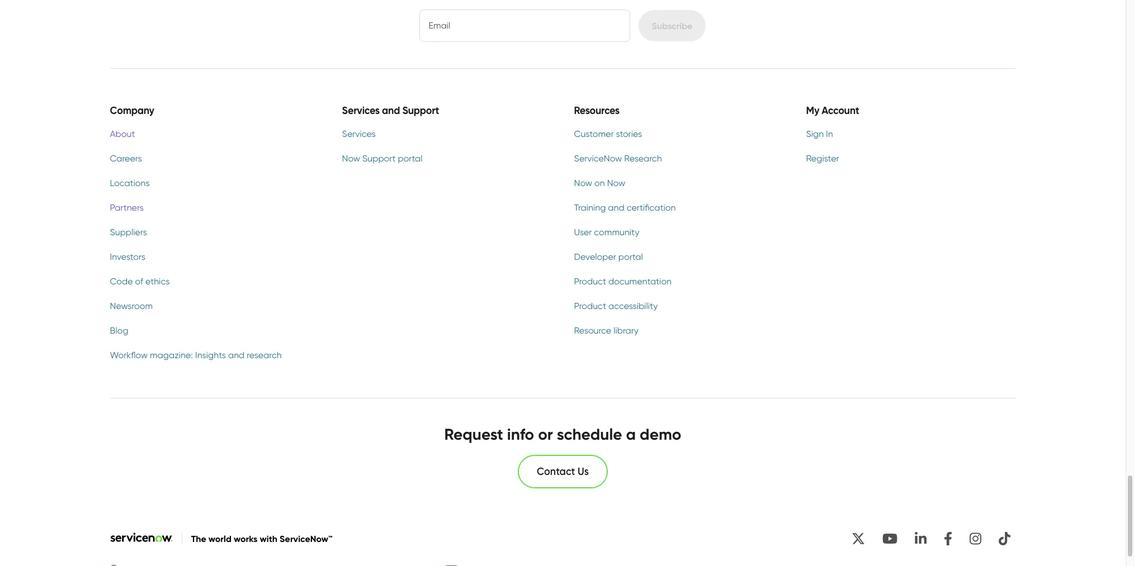 Task type: locate. For each thing, give the bounding box(es) containing it.
2 product from the top
[[574, 301, 606, 311]]

services
[[342, 104, 380, 117], [342, 128, 376, 139]]

portal up product documentation
[[619, 252, 643, 262]]

0 vertical spatial support
[[402, 104, 439, 117]]

1 vertical spatial services
[[342, 128, 376, 139]]

1 product from the top
[[574, 276, 606, 287]]

twitter image
[[847, 528, 871, 551]]

2 vertical spatial and
[[228, 350, 245, 361]]

servicenow research
[[574, 153, 662, 164]]

0 horizontal spatial portal
[[398, 153, 423, 164]]

workflow magazine: insights and research
[[110, 350, 282, 361]]

accessibility
[[609, 301, 658, 311]]

newsroom link
[[110, 300, 315, 313]]

2 services from the top
[[342, 128, 376, 139]]

1 services from the top
[[342, 104, 380, 117]]

servicenow™
[[280, 534, 333, 545]]

partners
[[110, 202, 144, 213]]

1 horizontal spatial now
[[574, 178, 592, 188]]

support up services link
[[402, 104, 439, 117]]

1 vertical spatial product
[[574, 301, 606, 311]]

and up 'community'
[[608, 202, 625, 213]]

0 vertical spatial and
[[382, 104, 400, 117]]

contact us
[[537, 466, 589, 478]]

support
[[402, 104, 439, 117], [363, 153, 396, 164]]

portal
[[398, 153, 423, 164], [619, 252, 643, 262]]

research
[[247, 350, 282, 361]]

community
[[594, 227, 640, 238]]

product for product documentation
[[574, 276, 606, 287]]

magazine:
[[150, 350, 193, 361]]

servicenow
[[574, 153, 622, 164]]

services inside services link
[[342, 128, 376, 139]]

0 horizontal spatial now
[[342, 153, 360, 164]]

product up resource
[[574, 301, 606, 311]]

1 vertical spatial support
[[363, 153, 396, 164]]

facebook image
[[939, 528, 958, 551]]

2 horizontal spatial and
[[608, 202, 625, 213]]

blog link
[[110, 324, 315, 338]]

servicenow research link
[[574, 152, 780, 165]]

1 vertical spatial portal
[[619, 252, 643, 262]]

library
[[614, 325, 639, 336]]

contact us link
[[519, 457, 607, 488]]

certification
[[627, 202, 676, 213]]

0 horizontal spatial and
[[228, 350, 245, 361]]

now inside now support portal link
[[342, 153, 360, 164]]

now support portal link
[[342, 152, 547, 165]]

resource library link
[[574, 324, 780, 338]]

stories
[[616, 128, 642, 139]]

and inside workflow magazine: insights and research link
[[228, 350, 245, 361]]

1 horizontal spatial and
[[382, 104, 400, 117]]

product for product accessibility
[[574, 301, 606, 311]]

user
[[574, 227, 592, 238]]

product
[[574, 276, 606, 287], [574, 301, 606, 311]]

portal down services link
[[398, 153, 423, 164]]

workflow
[[110, 350, 148, 361]]

user community link
[[574, 226, 780, 239]]

1 horizontal spatial support
[[402, 104, 439, 117]]

product down developer
[[574, 276, 606, 287]]

customer stories
[[574, 128, 642, 139]]

product accessibility
[[574, 301, 658, 311]]

suppliers link
[[110, 226, 315, 239]]

and up now support portal at left
[[382, 104, 400, 117]]

register
[[806, 153, 839, 164]]

portal inside now support portal link
[[398, 153, 423, 164]]

and
[[382, 104, 400, 117], [608, 202, 625, 213], [228, 350, 245, 361]]

demo
[[640, 425, 682, 444]]

1 vertical spatial and
[[608, 202, 625, 213]]

0 vertical spatial product
[[574, 276, 606, 287]]

and inside "training and certification" link
[[608, 202, 625, 213]]

customer stories link
[[574, 127, 780, 141]]

0 vertical spatial services
[[342, 104, 380, 117]]

blog
[[110, 325, 128, 336]]

locations link
[[110, 177, 315, 190]]

and right insights
[[228, 350, 245, 361]]

1 horizontal spatial portal
[[619, 252, 643, 262]]

0 vertical spatial portal
[[398, 153, 423, 164]]

sign
[[806, 128, 824, 139]]

careers
[[110, 153, 142, 164]]

youtube image
[[877, 528, 903, 551]]

of
[[135, 276, 143, 287]]

product documentation link
[[574, 275, 780, 288]]

support down services and support
[[363, 153, 396, 164]]

now
[[342, 153, 360, 164], [574, 178, 592, 188], [607, 178, 626, 188]]

customer
[[574, 128, 614, 139]]



Task type: describe. For each thing, give the bounding box(es) containing it.
investors
[[110, 252, 145, 262]]

tiktok image
[[994, 528, 1016, 551]]

on
[[595, 178, 605, 188]]

now on now link
[[574, 177, 780, 190]]

training
[[574, 202, 606, 213]]

now for now support portal
[[342, 153, 360, 164]]

portal inside 'developer portal' link
[[619, 252, 643, 262]]

now on now
[[574, 178, 626, 188]]

request
[[444, 425, 503, 444]]

in
[[826, 128, 833, 139]]

research
[[624, 153, 662, 164]]

and for services
[[382, 104, 400, 117]]

about
[[110, 128, 135, 139]]

documentation
[[609, 276, 672, 287]]

workflow magazine: insights and research link
[[110, 349, 315, 362]]

with
[[260, 534, 278, 545]]

suppliers
[[110, 227, 147, 238]]

or
[[538, 425, 553, 444]]

and for training
[[608, 202, 625, 213]]

services and support
[[342, 104, 439, 117]]

subscribe button
[[639, 10, 706, 41]]

services for services and support
[[342, 104, 380, 117]]

now for now on now
[[574, 178, 592, 188]]

product documentation
[[574, 276, 672, 287]]

services for services
[[342, 128, 376, 139]]

linkedin image
[[910, 528, 932, 551]]

request info or schedule a demo
[[444, 425, 682, 444]]

training and certification link
[[574, 201, 780, 215]]

the
[[191, 534, 206, 545]]

code of ethics link
[[110, 275, 315, 288]]

my account
[[806, 104, 859, 117]]

register link
[[806, 152, 1012, 165]]

now support portal
[[342, 153, 423, 164]]

us
[[578, 466, 589, 478]]

careers link
[[110, 152, 315, 165]]

Email text field
[[420, 10, 630, 41]]

servicenow image
[[110, 533, 173, 543]]

services link
[[342, 127, 547, 141]]

training and certification
[[574, 202, 676, 213]]

ethics
[[145, 276, 170, 287]]

2 horizontal spatial now
[[607, 178, 626, 188]]

0 horizontal spatial support
[[363, 153, 396, 164]]

sign in
[[806, 128, 833, 139]]

my
[[806, 104, 820, 117]]

user community
[[574, 227, 640, 238]]

partners link
[[110, 201, 315, 215]]

works
[[234, 534, 258, 545]]

a
[[626, 425, 636, 444]]

insights
[[195, 350, 226, 361]]

schedule
[[557, 425, 622, 444]]

instagram image
[[965, 528, 987, 551]]

developer portal link
[[574, 250, 780, 264]]

developer
[[574, 252, 616, 262]]

code of ethics
[[110, 276, 170, 287]]

resources
[[574, 104, 620, 117]]

code
[[110, 276, 133, 287]]

product accessibility link
[[574, 300, 780, 313]]

info
[[507, 425, 534, 444]]

subscribe
[[652, 20, 693, 31]]

developer portal
[[574, 252, 643, 262]]

resource library
[[574, 325, 639, 336]]

newsroom
[[110, 301, 153, 311]]

the world works with servicenow™
[[191, 534, 333, 545]]

locations
[[110, 178, 150, 188]]

resource
[[574, 325, 612, 336]]

company
[[110, 104, 154, 117]]

investors link
[[110, 250, 315, 264]]

sign in link
[[806, 127, 1012, 141]]

about link
[[110, 127, 315, 141]]

account
[[822, 104, 859, 117]]

world
[[209, 534, 232, 545]]

contact
[[537, 466, 575, 478]]



Task type: vqa. For each thing, say whether or not it's contained in the screenshot.
"Bordeaux Métropole: working towards a low-carbon region"
no



